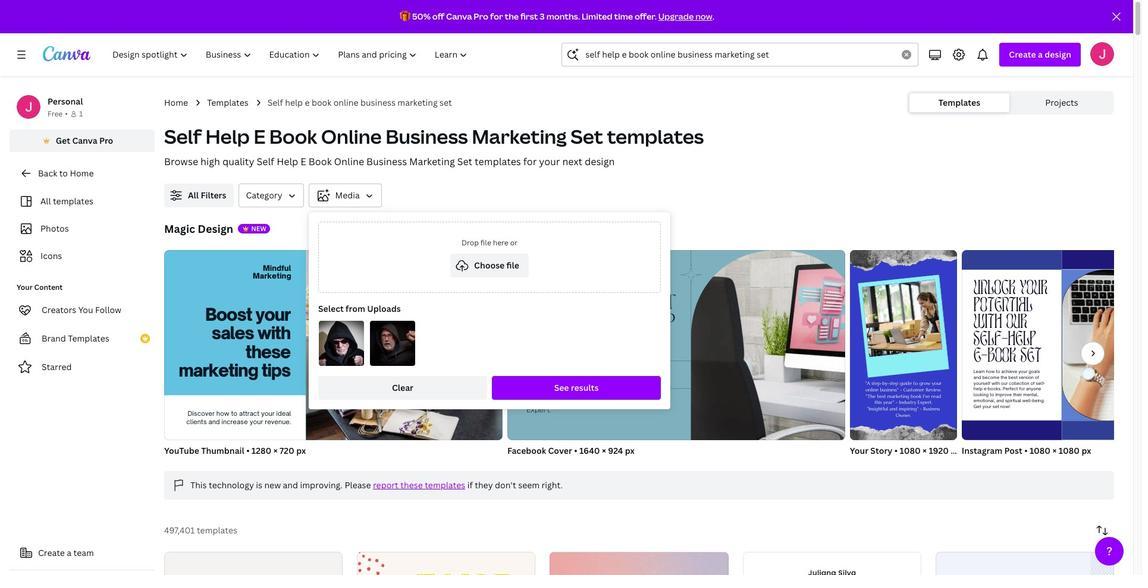 Task type: locate. For each thing, give the bounding box(es) containing it.
filters
[[201, 190, 226, 201]]

creators
[[42, 305, 76, 316]]

1 horizontal spatial create
[[1009, 49, 1036, 60]]

e up quality
[[254, 124, 265, 149]]

× left 720
[[274, 446, 278, 457]]

instagram
[[962, 446, 1003, 457]]

1080 for post
[[1030, 446, 1051, 457]]

1 horizontal spatial a
[[1038, 49, 1043, 60]]

e up the category button
[[301, 155, 306, 168]]

0 horizontal spatial marketing
[[179, 360, 258, 381]]

px
[[296, 446, 306, 457], [625, 446, 635, 457], [951, 446, 961, 457], [1082, 446, 1092, 457]]

marketing
[[472, 124, 567, 149], [409, 155, 455, 168], [253, 271, 291, 281]]

how inside how to market your self-help e-book group
[[540, 373, 548, 377]]

top level navigation element
[[105, 43, 478, 67]]

help inside unlock your potential with our self-help e-book set learn how to achieve your goals and become the best version of yourself with our collection of self- help e-books. perfect for anyone looking to improve their mental, emotional, and spiritual well-being. get your set now!
[[974, 387, 983, 392]]

how left reach
[[540, 373, 548, 377]]

a up 'projects' link on the top of page
[[1038, 49, 1043, 60]]

1 horizontal spatial for
[[523, 155, 537, 168]]

to left attract
[[231, 410, 237, 418]]

get canva pro button
[[10, 130, 155, 152]]

1080 for story
[[900, 446, 921, 457]]

1 horizontal spatial best
[[1009, 375, 1018, 381]]

i've
[[923, 394, 930, 400]]

thumbnail
[[201, 446, 244, 457]]

your up our
[[1020, 280, 1048, 300]]

collection
[[1009, 381, 1030, 386]]

learn left reach
[[526, 373, 539, 377]]

book down customer
[[911, 394, 922, 400]]

increase for ideal
[[222, 418, 248, 426]]

"a
[[866, 381, 870, 387]]

a inside "dropdown button"
[[1038, 49, 1043, 60]]

1 horizontal spatial online
[[866, 387, 879, 393]]

online down self help e book online business marketing set on the left top of page
[[321, 124, 382, 149]]

book up media button
[[309, 155, 332, 168]]

learn up yourself
[[974, 369, 985, 375]]

select
[[318, 303, 344, 315]]

🎁
[[400, 11, 411, 22]]

your up version
[[1019, 369, 1028, 375]]

help down see
[[557, 400, 573, 407]]

choose
[[474, 260, 505, 271]]

0 vertical spatial marketing
[[398, 97, 438, 108]]

× inside instagram post • 1080 × 1080 px group
[[1053, 446, 1057, 457]]

0 vertical spatial best
[[1009, 375, 1018, 381]]

• for your story • 1080 × 1920 px
[[895, 446, 898, 457]]

1 vertical spatial file
[[507, 260, 519, 271]]

our
[[1007, 314, 1028, 334]]

and right audience
[[614, 373, 622, 377]]

e-
[[526, 333, 544, 351], [974, 348, 988, 368]]

0 horizontal spatial design
[[585, 155, 615, 168]]

how for target
[[540, 373, 548, 377]]

2 vertical spatial for
[[1019, 387, 1025, 392]]

creators you follow
[[42, 305, 121, 316]]

business down business
[[386, 124, 468, 149]]

personal
[[48, 96, 83, 107]]

follow
[[95, 305, 121, 316]]

canva right off
[[446, 11, 472, 22]]

all for all filters
[[188, 190, 199, 201]]

0 horizontal spatial how
[[216, 410, 229, 418]]

• left 1640
[[574, 446, 578, 457]]

increase inside 'discover how to attract your ideal clients and increase your revenue.'
[[222, 418, 248, 426]]

0 vertical spatial canva
[[446, 11, 472, 22]]

get inside button
[[56, 135, 70, 146]]

self- down 'potential'
[[974, 331, 1008, 351]]

px inside "group"
[[625, 446, 635, 457]]

business
[[386, 124, 468, 149], [367, 155, 407, 168], [923, 407, 940, 413]]

0 horizontal spatial home
[[70, 168, 94, 179]]

the up our
[[1001, 375, 1007, 381]]

Search search field
[[586, 43, 895, 66]]

1 horizontal spatial home
[[164, 97, 188, 108]]

create inside "dropdown button"
[[1009, 49, 1036, 60]]

media button
[[309, 184, 382, 208]]

1 px from the left
[[296, 446, 306, 457]]

1080 inside your story • 1080 × 1920 px group
[[900, 446, 921, 457]]

next
[[563, 155, 583, 168]]

50%
[[412, 11, 431, 22]]

2 horizontal spatial self-
[[974, 331, 1008, 351]]

mindful
[[263, 264, 291, 273]]

create inside button
[[38, 548, 65, 559]]

home left templates 'link'
[[164, 97, 188, 108]]

with left our
[[974, 314, 1002, 334]]

increase left sales.
[[623, 373, 641, 377]]

× left 1920
[[923, 446, 927, 457]]

1 1080 from the left
[[900, 446, 921, 457]]

your left next
[[539, 155, 560, 168]]

with inside boost your sales with these marketing tips
[[257, 323, 290, 344]]

1 vertical spatial get
[[974, 404, 981, 410]]

2 vertical spatial book
[[988, 348, 1017, 368]]

× inside youtube thumbnail • 1280 × 720 px group
[[274, 446, 278, 457]]

your inside "a step-by-step guide to grow your online business" - customer review. "the best marketing book i've read this year" - industry expert. "insightful and inspiring" - business owner.
[[932, 381, 942, 387]]

audience
[[594, 373, 613, 377]]

your inside unlock your potential with our self-help e-book set learn how to achieve your goals and become the best version of yourself with our collection of self- help e-books. perfect for anyone looking to improve their mental, emotional, and spiritual well-being. get your set now!
[[1020, 280, 1048, 300]]

templates
[[607, 124, 704, 149], [475, 155, 521, 168], [53, 196, 93, 207], [425, 480, 465, 491], [197, 525, 237, 537]]

marketing right business
[[398, 97, 438, 108]]

best up the 'this'
[[877, 394, 886, 400]]

1 horizontal spatial get
[[974, 404, 981, 410]]

pro right off
[[474, 11, 489, 22]]

× for 720
[[274, 446, 278, 457]]

and inside "a step-by-step guide to grow your online business" - customer review. "the best marketing book i've read this year" - industry expert. "insightful and inspiring" - business owner.
[[890, 407, 898, 413]]

increase down attract
[[222, 418, 248, 426]]

pro inside button
[[99, 135, 113, 146]]

a
[[1038, 49, 1043, 60], [67, 548, 71, 559]]

0 vertical spatial file
[[481, 238, 491, 248]]

learn inside unlock your potential with our self-help e-book set learn how to achieve your goals and become the best version of yourself with our collection of self- help e-books. perfect for anyone looking to improve their mental, emotional, and spiritual well-being. get your set now!
[[974, 369, 985, 375]]

1920
[[929, 446, 949, 457]]

e- inside how to market your self-help e-book
[[526, 333, 544, 351]]

boost
[[205, 305, 252, 325]]

0 horizontal spatial canva
[[72, 135, 97, 146]]

2 horizontal spatial 1080
[[1059, 446, 1080, 457]]

magic
[[164, 222, 195, 236]]

0 vertical spatial expert.
[[918, 400, 933, 406]]

self-
[[1036, 381, 1045, 386]]

online left business
[[334, 97, 359, 108]]

book
[[269, 124, 317, 149], [309, 155, 332, 168], [988, 348, 1017, 368]]

expert. down "i've"
[[918, 400, 933, 406]]

well-
[[1023, 399, 1033, 404]]

a for team
[[67, 548, 71, 559]]

• left 1280 at the bottom left of page
[[246, 446, 250, 457]]

media
[[335, 190, 360, 201]]

1 horizontal spatial set
[[993, 404, 999, 410]]

book
[[312, 97, 332, 108], [544, 333, 595, 351], [911, 394, 922, 400]]

0 vertical spatial these
[[246, 342, 290, 362]]

0 horizontal spatial the
[[505, 11, 519, 22]]

clear
[[392, 383, 414, 394]]

blue minimalist business e-book instagram story image
[[936, 553, 1114, 576]]

being.
[[1033, 399, 1045, 404]]

your down attract
[[250, 418, 263, 426]]

3 × from the left
[[923, 446, 927, 457]]

1 horizontal spatial e-
[[974, 348, 988, 368]]

0 horizontal spatial pro
[[99, 135, 113, 146]]

home inside back to home link
[[70, 168, 94, 179]]

instagram post • 1080 × 1080 px
[[962, 446, 1092, 457]]

help up quality
[[206, 124, 250, 149]]

file inside button
[[507, 260, 519, 271]]

0 vertical spatial increase
[[623, 373, 641, 377]]

expert. down the
[[526, 407, 551, 414]]

e- down how
[[526, 333, 544, 351]]

increase inside how to market your self-help e-book group
[[623, 373, 641, 377]]

create for create a team
[[38, 548, 65, 559]]

2 px from the left
[[625, 446, 635, 457]]

0 horizontal spatial get
[[56, 135, 70, 146]]

online up media
[[334, 155, 364, 168]]

"the
[[866, 394, 876, 400]]

all filters
[[188, 190, 226, 201]]

1 horizontal spatial self-
[[580, 314, 630, 332]]

1 × from the left
[[274, 446, 278, 457]]

to
[[59, 168, 68, 179], [576, 295, 600, 313], [996, 369, 1000, 375], [549, 373, 554, 377], [914, 381, 918, 387], [990, 393, 994, 398], [231, 410, 237, 418]]

a left team
[[67, 548, 71, 559]]

1 vertical spatial set
[[457, 155, 473, 168]]

1 horizontal spatial file
[[507, 260, 519, 271]]

file left here
[[481, 238, 491, 248]]

1 vertical spatial marketing
[[409, 155, 455, 168]]

browse
[[164, 155, 198, 168]]

upgrade now button
[[659, 11, 713, 22]]

all down back
[[40, 196, 51, 207]]

× right post
[[1053, 446, 1057, 457]]

of down the goals
[[1035, 375, 1039, 381]]

1 vertical spatial book
[[544, 333, 595, 351]]

0 horizontal spatial best
[[877, 394, 886, 400]]

how inside 'discover how to attract your ideal clients and increase your revenue.'
[[216, 410, 229, 418]]

4 × from the left
[[1053, 446, 1057, 457]]

home link
[[164, 96, 188, 109]]

• right "story"
[[895, 446, 898, 457]]

a inside button
[[67, 548, 71, 559]]

e- inside unlock your potential with our self-help e-book set learn how to achieve your goals and become the best version of yourself with our collection of self- help e-books. perfect for anyone looking to improve their mental, emotional, and spiritual well-being. get your set now!
[[974, 348, 988, 368]]

post
[[1005, 446, 1023, 457]]

1 horizontal spatial help
[[974, 387, 983, 392]]

0 vertical spatial the
[[505, 11, 519, 22]]

and right new
[[283, 480, 298, 491]]

design
[[1045, 49, 1072, 60], [585, 155, 615, 168]]

brand
[[42, 333, 66, 345]]

help down market
[[630, 314, 675, 332]]

instagram post • 1080 × 1080 px group
[[962, 251, 1142, 458]]

marketing down business"
[[888, 394, 909, 400]]

with up books. on the bottom right of the page
[[992, 381, 1000, 386]]

0 horizontal spatial a
[[67, 548, 71, 559]]

1 horizontal spatial e
[[301, 155, 306, 168]]

marketing down the 'sales'
[[179, 360, 258, 381]]

0 horizontal spatial e-
[[526, 333, 544, 351]]

expert. inside the self-help expert.
[[526, 407, 551, 414]]

self- inside how to market your self-help e-book
[[580, 314, 630, 332]]

• for youtube thumbnail • 1280 × 720 px
[[246, 446, 250, 457]]

high
[[201, 155, 220, 168]]

• inside "group"
[[574, 446, 578, 457]]

improve
[[995, 393, 1012, 398]]

help up looking
[[974, 387, 983, 392]]

these right report
[[401, 480, 423, 491]]

1 horizontal spatial design
[[1045, 49, 1072, 60]]

business up media button
[[367, 155, 407, 168]]

0 horizontal spatial marketing
[[253, 271, 291, 281]]

your down how
[[526, 314, 576, 332]]

see results button
[[492, 377, 661, 400]]

1 horizontal spatial set
[[571, 124, 603, 149]]

1 vertical spatial -
[[896, 400, 898, 406]]

help up the goals
[[1008, 331, 1036, 351]]

canva down "1"
[[72, 135, 97, 146]]

1 vertical spatial best
[[877, 394, 886, 400]]

- down guide
[[900, 387, 902, 393]]

0 vertical spatial of
[[1035, 375, 1039, 381]]

or
[[510, 238, 518, 248]]

learn inside how to market your self-help e-book group
[[526, 373, 539, 377]]

1 vertical spatial self
[[164, 124, 202, 149]]

• right post
[[1025, 446, 1028, 457]]

1 vertical spatial marketing
[[179, 360, 258, 381]]

self
[[268, 97, 283, 108], [164, 124, 202, 149], [257, 155, 274, 168]]

black and pink geometric lines self help book cover image
[[550, 553, 729, 576]]

2 horizontal spatial marketing
[[888, 394, 909, 400]]

your content
[[17, 283, 63, 293]]

and down "year""
[[890, 407, 898, 413]]

0 vertical spatial online
[[334, 97, 359, 108]]

for down the collection
[[1019, 387, 1025, 392]]

james peterson image
[[1091, 42, 1114, 66]]

2 vertical spatial self
[[257, 155, 274, 168]]

to right how
[[576, 295, 600, 313]]

book right e in the top left of the page
[[312, 97, 332, 108]]

best inside "a step-by-step guide to grow your online business" - customer review. "the best marketing book i've read this year" - industry expert. "insightful and inspiring" - business owner.
[[877, 394, 886, 400]]

of up anyone
[[1031, 381, 1035, 386]]

report
[[373, 480, 399, 491]]

1 vertical spatial pro
[[99, 135, 113, 146]]

2 horizontal spatial for
[[1019, 387, 1025, 392]]

our
[[1001, 381, 1008, 386]]

design left james peterson image
[[1045, 49, 1072, 60]]

set left now!
[[993, 404, 999, 410]]

- right "year""
[[896, 400, 898, 406]]

1 horizontal spatial all
[[188, 190, 199, 201]]

home up all templates link on the top left of the page
[[70, 168, 94, 179]]

3 px from the left
[[951, 446, 961, 457]]

×
[[274, 446, 278, 457], [602, 446, 606, 457], [923, 446, 927, 457], [1053, 446, 1057, 457]]

0 vertical spatial get
[[56, 135, 70, 146]]

self for help
[[268, 97, 283, 108]]

for left next
[[523, 155, 537, 168]]

your inside how to market your self-help e-book
[[526, 314, 576, 332]]

clients
[[186, 418, 207, 426]]

"a step-by-step guide to grow your online business" - customer review. "the best marketing book i've read this year" - industry expert. "insightful and inspiring" - business owner. group
[[839, 242, 972, 456]]

0 horizontal spatial self-
[[541, 400, 557, 407]]

all left 'filters'
[[188, 190, 199, 201]]

and inside 'discover how to attract your ideal clients and increase your revenue.'
[[209, 418, 220, 426]]

.
[[713, 11, 715, 22]]

these inside boost your sales with these marketing tips
[[246, 342, 290, 362]]

0 vertical spatial a
[[1038, 49, 1043, 60]]

1 vertical spatial help
[[974, 387, 983, 392]]

expert.
[[918, 400, 933, 406], [526, 407, 551, 414]]

your up revenue.
[[261, 410, 275, 418]]

1 vertical spatial create
[[38, 548, 65, 559]]

to up customer
[[914, 381, 918, 387]]

2 vertical spatial book
[[911, 394, 922, 400]]

business down read
[[923, 407, 940, 413]]

this technology is new and improving. please report these templates if they don't seem right.
[[190, 480, 563, 491]]

get inside unlock your potential with our self-help e-book set learn how to achieve your goals and become the best version of yourself with our collection of self- help e-books. perfect for anyone looking to improve their mental, emotional, and spiritual well-being. get your set now!
[[974, 404, 981, 410]]

0 horizontal spatial all
[[40, 196, 51, 207]]

they
[[475, 480, 493, 491]]

to inside 'discover how to attract your ideal clients and increase your revenue.'
[[231, 410, 237, 418]]

don't
[[495, 480, 516, 491]]

1 vertical spatial of
[[1031, 381, 1035, 386]]

0 horizontal spatial 1080
[[900, 446, 921, 457]]

× inside your story • 1080 × 1920 px group
[[923, 446, 927, 457]]

and down discover
[[209, 418, 220, 426]]

business"
[[880, 387, 899, 393]]

file for choose
[[507, 260, 519, 271]]

help up the category button
[[277, 155, 298, 168]]

4 px from the left
[[1082, 446, 1092, 457]]

•
[[65, 109, 68, 119], [246, 446, 250, 457], [574, 446, 578, 457], [895, 446, 898, 457], [1025, 446, 1028, 457]]

their
[[1013, 393, 1022, 398]]

book inside how to market your self-help e-book
[[544, 333, 595, 351]]

your left content
[[17, 283, 33, 293]]

self- down market
[[580, 314, 630, 332]]

0 vertical spatial e
[[254, 124, 265, 149]]

1 vertical spatial increase
[[222, 418, 248, 426]]

3 1080 from the left
[[1059, 446, 1080, 457]]

these down the 'boost'
[[246, 342, 290, 362]]

0 horizontal spatial learn
[[526, 373, 539, 377]]

your right reach
[[568, 373, 578, 377]]

the left first
[[505, 11, 519, 22]]

1 vertical spatial expert.
[[526, 407, 551, 414]]

🎁 50% off canva pro for the first 3 months. limited time offer. upgrade now .
[[400, 11, 715, 22]]

category
[[246, 190, 282, 201]]

reach
[[555, 373, 567, 377]]

0 vertical spatial pro
[[474, 11, 489, 22]]

1 horizontal spatial learn
[[974, 369, 985, 375]]

3
[[540, 11, 545, 22]]

get down emotional,
[[974, 404, 981, 410]]

0 vertical spatial marketing
[[472, 124, 567, 149]]

720
[[280, 446, 294, 457]]

0 horizontal spatial increase
[[222, 418, 248, 426]]

• for facebook cover • 1640 × 924 px
[[574, 446, 578, 457]]

1 horizontal spatial how
[[540, 373, 548, 377]]

templates link
[[207, 96, 249, 109]]

marketing
[[398, 97, 438, 108], [179, 360, 258, 381], [888, 394, 909, 400]]

book up reach
[[544, 333, 595, 351]]

book down e in the top left of the page
[[269, 124, 317, 149]]

0 vertical spatial for
[[490, 11, 503, 22]]

2 × from the left
[[602, 446, 606, 457]]

help left e in the top left of the page
[[285, 97, 303, 108]]

1 vertical spatial canva
[[72, 135, 97, 146]]

pro up back to home link
[[99, 135, 113, 146]]

customer
[[904, 387, 924, 393]]

design inside "dropdown button"
[[1045, 49, 1072, 60]]

from
[[346, 303, 365, 315]]

online up "the
[[866, 387, 879, 393]]

target
[[579, 373, 593, 377]]

online inside "a step-by-step guide to grow your online business" - customer review. "the best marketing book i've read this year" - industry expert. "insightful and inspiring" - business owner.
[[866, 387, 879, 393]]

2 horizontal spatial how
[[986, 369, 995, 375]]

self left e in the top left of the page
[[268, 97, 283, 108]]

book up achieve on the right bottom of the page
[[988, 348, 1017, 368]]

× inside facebook cover • 1640 × 924 px "group"
[[602, 446, 606, 457]]

revenue.
[[265, 418, 291, 426]]

story
[[871, 446, 893, 457]]

0 vertical spatial create
[[1009, 49, 1036, 60]]

marketing inside boost your sales with these marketing tips
[[179, 360, 258, 381]]

self up browse
[[164, 124, 202, 149]]

file down or
[[507, 260, 519, 271]]

your down mindful marketing
[[255, 305, 290, 325]]

1 horizontal spatial book
[[544, 333, 595, 351]]

increase
[[623, 373, 641, 377], [222, 418, 248, 426]]

1 vertical spatial the
[[1001, 375, 1007, 381]]

None search field
[[562, 43, 919, 67]]

1 vertical spatial design
[[585, 155, 615, 168]]

your up review. at the bottom right of page
[[932, 381, 942, 387]]

all inside button
[[188, 190, 199, 201]]

2 vertical spatial marketing
[[253, 271, 291, 281]]

1 vertical spatial business
[[367, 155, 407, 168]]

2 1080 from the left
[[1030, 446, 1051, 457]]

1 vertical spatial online
[[866, 387, 879, 393]]

how up become
[[986, 369, 995, 375]]

1 horizontal spatial 1080
[[1030, 446, 1051, 457]]

for inside self help e book online business marketing set templates browse high quality self help e book online business marketing set templates for your next design
[[523, 155, 537, 168]]

self right quality
[[257, 155, 274, 168]]

-
[[900, 387, 902, 393], [896, 400, 898, 406], [920, 407, 922, 413]]

with up tips
[[257, 323, 290, 344]]

and down "improve"
[[997, 399, 1004, 404]]

technology
[[209, 480, 254, 491]]

0 horizontal spatial create
[[38, 548, 65, 559]]

back to home link
[[10, 162, 155, 186]]



Task type: vqa. For each thing, say whether or not it's contained in the screenshot.
set inside the Unlock Your Potential with Our Self-Help E-Book Set Learn how to achieve your goals and become the best version of yourself with our collection of self- help e-books. Perfect for anyone looking to improve their mental, emotional, and spiritual well-being. Get your set now!
yes



Task type: describe. For each thing, give the bounding box(es) containing it.
projects link
[[1012, 93, 1112, 112]]

category button
[[239, 184, 304, 208]]

tips
[[261, 360, 290, 381]]

how for ideal
[[216, 410, 229, 418]]

choose file button
[[450, 254, 529, 278]]

to left reach
[[549, 373, 554, 377]]

your inside self help e book online business marketing set templates browse high quality self help e book online business marketing set templates for your next design
[[539, 155, 560, 168]]

your story • 1080 × 1920 px
[[850, 446, 961, 457]]

facebook cover • 1640 × 924 px
[[507, 446, 635, 457]]

1 vertical spatial book
[[309, 155, 332, 168]]

limited
[[582, 11, 613, 22]]

inspiring"
[[899, 407, 919, 413]]

0 vertical spatial set
[[440, 97, 452, 108]]

help inside the self-help expert.
[[557, 400, 573, 407]]

your inside group
[[568, 373, 578, 377]]

• for instagram post • 1080 × 1080 px
[[1025, 446, 1028, 457]]

business inside "a step-by-step guide to grow your online business" - customer review. "the best marketing book i've read this year" - industry expert. "insightful and inspiring" - business owner.
[[923, 407, 940, 413]]

team
[[74, 548, 94, 559]]

increase for target
[[623, 373, 641, 377]]

all for all templates
[[40, 196, 51, 207]]

red simple self-help book cover image
[[164, 553, 343, 576]]

colourful self help development book cover image
[[357, 553, 536, 576]]

attract
[[239, 410, 259, 418]]

px for your story • 1080 × 1920 px
[[951, 446, 961, 457]]

for inside unlock your potential with our self-help e-book set learn how to achieve your goals and become the best version of yourself with our collection of self- help e-books. perfect for anyone looking to improve their mental, emotional, and spiritual well-being. get your set now!
[[1019, 387, 1025, 392]]

book inside "a step-by-step guide to grow your online business" - customer review. "the best marketing book i've read this year" - industry expert. "insightful and inspiring" - business owner.
[[911, 394, 922, 400]]

icons link
[[17, 245, 148, 268]]

looking
[[974, 393, 989, 398]]

how inside unlock your potential with our self-help e-book set learn how to achieve your goals and become the best version of yourself with our collection of self- help e-books. perfect for anyone looking to improve their mental, emotional, and spiritual well-being. get your set now!
[[986, 369, 995, 375]]

help inside unlock your potential with our self-help e-book set learn how to achieve your goals and become the best version of yourself with our collection of self- help e-books. perfect for anyone looking to improve their mental, emotional, and spiritual well-being. get your set now!
[[1008, 331, 1036, 351]]

design inside self help e book online business marketing set templates browse high quality self help e book online business marketing set templates for your next design
[[585, 155, 615, 168]]

facebook cover • 1640 × 924 px group
[[507, 246, 864, 458]]

1 vertical spatial e
[[301, 155, 306, 168]]

0 horizontal spatial for
[[490, 11, 503, 22]]

1 horizontal spatial marketing
[[409, 155, 455, 168]]

facebook
[[507, 446, 546, 457]]

self for help
[[164, 124, 202, 149]]

now!
[[1001, 404, 1010, 410]]

1 horizontal spatial canva
[[446, 11, 472, 22]]

projects
[[1046, 97, 1079, 108]]

how
[[526, 295, 571, 313]]

set inside unlock your potential with our self-help e-book set learn how to achieve your goals and become the best version of yourself with our collection of self- help e-books. perfect for anyone looking to improve their mental, emotional, and spiritual well-being. get your set now!
[[993, 404, 999, 410]]

to up become
[[996, 369, 1000, 375]]

if
[[467, 480, 473, 491]]

is
[[256, 480, 262, 491]]

your left "story"
[[850, 446, 869, 457]]

Sort by button
[[1091, 519, 1114, 543]]

please
[[345, 480, 371, 491]]

the self-help expert.
[[526, 400, 573, 414]]

business
[[361, 97, 396, 108]]

to inside "a step-by-step guide to grow your online business" - customer review. "the best marketing book i've read this year" - industry expert. "insightful and inspiring" - business owner.
[[914, 381, 918, 387]]

results
[[571, 383, 599, 394]]

with for self-
[[974, 314, 1002, 334]]

see results
[[554, 383, 599, 394]]

creators you follow link
[[10, 299, 155, 323]]

mental,
[[1024, 393, 1039, 398]]

first
[[521, 11, 538, 22]]

0 vertical spatial help
[[285, 97, 303, 108]]

to inside how to market your self-help e-book
[[576, 295, 600, 313]]

perfect
[[1003, 387, 1018, 392]]

all filters button
[[164, 184, 234, 208]]

yourself
[[974, 381, 991, 386]]

marketing inside youtube thumbnail • 1280 × 720 px group
[[253, 271, 291, 281]]

step-
[[872, 381, 883, 387]]

1 vertical spatial online
[[334, 155, 364, 168]]

set inside unlock your potential with our self-help e-book set learn how to achieve your goals and become the best version of yourself with our collection of self- help e-books. perfect for anyone looking to improve their mental, emotional, and spiritual well-being. get your set now!
[[1021, 348, 1042, 368]]

your down emotional,
[[983, 404, 992, 410]]

the inside unlock your potential with our self-help e-book set learn how to achieve your goals and become the best version of yourself with our collection of self- help e-books. perfect for anyone looking to improve their mental, emotional, and spiritual well-being. get your set now!
[[1001, 375, 1007, 381]]

self- inside unlock your potential with our self-help e-book set learn how to achieve your goals and become the best version of yourself with our collection of self- help e-books. perfect for anyone looking to improve their mental, emotional, and spiritual well-being. get your set now!
[[974, 331, 1008, 351]]

new
[[251, 224, 266, 233]]

× for 1080
[[1053, 446, 1057, 457]]

"a step-by-step guide to grow your online business" - customer review. "the best marketing book i've read this year" - industry expert. "insightful and inspiring" - business owner.
[[866, 381, 942, 419]]

0 vertical spatial online
[[321, 124, 382, 149]]

help inside how to market your self-help e-book
[[630, 314, 675, 332]]

0 horizontal spatial e
[[254, 124, 265, 149]]

drop file here or
[[462, 238, 518, 248]]

0 vertical spatial book
[[312, 97, 332, 108]]

0 horizontal spatial templates
[[68, 333, 109, 345]]

get canva pro
[[56, 135, 113, 146]]

emotional,
[[974, 399, 995, 404]]

0 horizontal spatial -
[[896, 400, 898, 406]]

icons
[[40, 251, 62, 262]]

0 vertical spatial home
[[164, 97, 188, 108]]

file for drop
[[481, 238, 491, 248]]

best inside unlock your potential with our self-help e-book set learn how to achieve your goals and become the best version of yourself with our collection of self- help e-books. perfect for anyone looking to improve their mental, emotional, and spiritual well-being. get your set now!
[[1009, 375, 1018, 381]]

self- inside the self-help expert.
[[541, 400, 557, 407]]

• right the free at the left
[[65, 109, 68, 119]]

unlock
[[974, 280, 1016, 300]]

here
[[493, 238, 509, 248]]

time
[[614, 11, 633, 22]]

your story • 1080 × 1920 px group
[[839, 242, 972, 458]]

youtube thumbnail • 1280 × 720 px group
[[164, 251, 503, 458]]

0 vertical spatial business
[[386, 124, 468, 149]]

to right back
[[59, 168, 68, 179]]

sales
[[212, 323, 254, 344]]

your inside boost your sales with these marketing tips
[[255, 305, 290, 325]]

2 horizontal spatial templates
[[939, 97, 981, 108]]

potential
[[974, 297, 1033, 317]]

magic design
[[164, 222, 233, 236]]

and up yourself
[[974, 375, 981, 381]]

and inside how to market your self-help e-book group
[[614, 373, 622, 377]]

off
[[432, 11, 445, 22]]

expert. inside "a step-by-step guide to grow your online business" - customer review. "the best marketing book i've read this year" - industry expert. "insightful and inspiring" - business owner.
[[918, 400, 933, 406]]

2 horizontal spatial -
[[920, 407, 922, 413]]

year"
[[884, 400, 894, 406]]

create for create a design
[[1009, 49, 1036, 60]]

become
[[983, 375, 1000, 381]]

read
[[932, 394, 941, 400]]

create a design
[[1009, 49, 1072, 60]]

free •
[[48, 109, 68, 119]]

497,401 templates
[[164, 525, 237, 537]]

all templates link
[[17, 190, 148, 213]]

offer.
[[635, 11, 657, 22]]

quality
[[222, 155, 254, 168]]

content
[[34, 283, 63, 293]]

youtube
[[164, 446, 199, 457]]

photos link
[[17, 218, 148, 240]]

px for instagram post • 1080 × 1080 px
[[1082, 446, 1092, 457]]

how to market your self-help e-book group
[[507, 246, 864, 441]]

self help e book online business marketing set
[[268, 97, 452, 108]]

1 horizontal spatial templates
[[207, 97, 249, 108]]

canva inside button
[[72, 135, 97, 146]]

sales.
[[642, 373, 653, 377]]

marketing inside "a step-by-step guide to grow your online business" - customer review. "the best marketing book i've read this year" - industry expert. "insightful and inspiring" - business owner.
[[888, 394, 909, 400]]

e
[[305, 97, 310, 108]]

choose file
[[474, 260, 519, 271]]

you
[[78, 305, 93, 316]]

0 vertical spatial set
[[571, 124, 603, 149]]

create a team button
[[10, 542, 155, 566]]

discover
[[188, 410, 215, 418]]

new
[[264, 480, 281, 491]]

a for design
[[1038, 49, 1043, 60]]

0 horizontal spatial set
[[457, 155, 473, 168]]

ideal
[[276, 410, 291, 418]]

0 vertical spatial book
[[269, 124, 317, 149]]

1 vertical spatial these
[[401, 480, 423, 491]]

unlock your potential with our self-help e-book set group
[[962, 251, 1142, 441]]

px for youtube thumbnail • 1280 × 720 px
[[296, 446, 306, 457]]

months.
[[547, 11, 580, 22]]

× for 1920
[[923, 446, 927, 457]]

create a team
[[38, 548, 94, 559]]

anyone
[[1026, 387, 1041, 392]]

2 horizontal spatial marketing
[[472, 124, 567, 149]]

to down books. on the bottom right of the page
[[990, 393, 994, 398]]

see
[[554, 383, 569, 394]]

0 vertical spatial -
[[900, 387, 902, 393]]

starred
[[42, 362, 72, 373]]

version
[[1019, 375, 1034, 381]]

book inside unlock your potential with our self-help e-book set learn how to achieve your goals and become the best version of yourself with our collection of self- help e-books. perfect for anyone looking to improve their mental, emotional, and spiritual well-being. get your set now!
[[988, 348, 1017, 368]]

industry
[[899, 400, 916, 406]]

with for marketing
[[257, 323, 290, 344]]

1 horizontal spatial marketing
[[398, 97, 438, 108]]

× for 924
[[602, 446, 606, 457]]

books.
[[988, 387, 1002, 392]]

improving.
[[300, 480, 343, 491]]

"insightful
[[867, 407, 888, 413]]

by-
[[883, 381, 890, 387]]

yellow minimalist self-help book cover image
[[743, 553, 922, 576]]

px for facebook cover • 1640 × 924 px
[[625, 446, 635, 457]]



